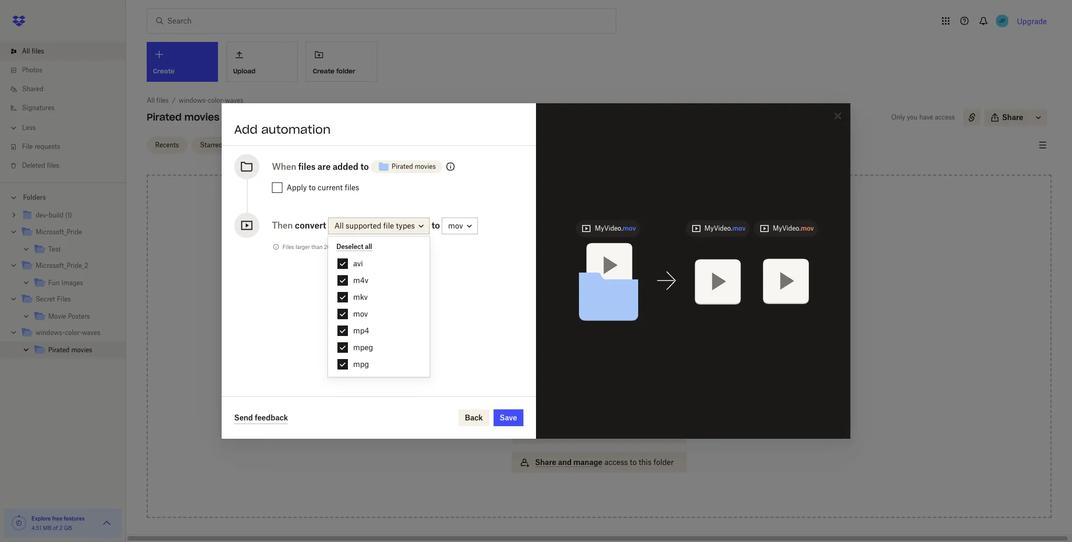 Task type: vqa. For each thing, say whether or not it's contained in the screenshot.
browser.
no



Task type: describe. For each thing, give the bounding box(es) containing it.
are
[[318, 161, 331, 172]]

list containing all files
[[0, 36, 126, 182]]

button
[[621, 290, 644, 299]]

avi
[[353, 259, 363, 268]]

quota usage element
[[10, 515, 27, 532]]

then
[[272, 220, 293, 231]]

folder permissions image
[[444, 160, 457, 173]]

1 vertical spatial this
[[639, 458, 652, 467]]

movie posters
[[48, 312, 90, 320]]

converted
[[375, 244, 399, 250]]

features
[[64, 515, 85, 522]]

pirated movies button
[[371, 156, 442, 177]]

add automation dialog
[[222, 103, 851, 439]]

request files to be added to this folder
[[535, 428, 671, 437]]

than
[[311, 244, 323, 250]]

secret files link
[[21, 293, 117, 307]]

apply
[[287, 183, 307, 192]]

movie
[[48, 312, 66, 320]]

secret files
[[36, 295, 71, 303]]

mpeg
[[353, 343, 373, 352]]

folder inside button
[[337, 67, 355, 75]]

movie posters link
[[34, 310, 117, 324]]

create folder
[[313, 67, 355, 75]]

automation
[[261, 122, 331, 137]]

access button
[[512, 364, 687, 385]]

secret
[[36, 295, 55, 303]]

all files
[[22, 47, 44, 55]]

to right apply
[[309, 183, 316, 192]]

file
[[22, 143, 33, 150]]

recents button
[[147, 137, 187, 153]]

use
[[564, 290, 576, 299]]

mpg
[[353, 360, 369, 369]]

fun images link
[[34, 276, 117, 290]]

1 horizontal spatial color-
[[208, 96, 225, 104]]

access for have
[[935, 113, 955, 121]]

access
[[535, 370, 561, 378]]

1 myvideo. from the left
[[595, 224, 623, 232]]

/
[[172, 96, 176, 104]]

dropbox image
[[8, 10, 29, 31]]

mp4
[[353, 326, 369, 335]]

manage
[[574, 458, 603, 467]]

explore free features 4.51 mb of 2 gb
[[31, 515, 85, 531]]

types
[[396, 221, 415, 230]]

add
[[234, 122, 258, 137]]

files for drop files here to upload, or use the 'upload' button
[[574, 278, 589, 287]]

folders
[[23, 193, 46, 201]]

3 myvideo. mov from the left
[[773, 224, 814, 232]]

shared
[[22, 85, 44, 93]]

be inside add automation dialog
[[367, 244, 373, 250]]

not
[[358, 244, 366, 250]]

more ways to add content element
[[510, 342, 689, 483]]

access for manage
[[605, 458, 628, 467]]

file requests
[[22, 143, 60, 150]]

files left the are
[[298, 161, 316, 172]]

fun
[[48, 279, 60, 287]]

photos link
[[8, 61, 126, 80]]

the
[[578, 290, 589, 299]]

group containing microsoft_pride
[[0, 205, 126, 366]]

explore
[[31, 515, 51, 522]]

waves inside windows-color-waves link
[[82, 329, 100, 337]]

supported
[[346, 221, 381, 230]]

deleted files
[[22, 161, 59, 169]]

microsoft_pride
[[36, 228, 82, 236]]

signatures
[[22, 104, 55, 112]]

mkv checkbox item
[[328, 289, 430, 306]]

files inside "link"
[[57, 295, 71, 303]]

to right types
[[432, 220, 440, 231]]

photos
[[22, 66, 42, 74]]

added inside add automation dialog
[[333, 161, 359, 172]]

color- inside windows-color-waves link
[[65, 329, 82, 337]]

only
[[892, 113, 906, 121]]

1 myvideo. mov from the left
[[595, 224, 636, 232]]

files for all files
[[32, 47, 44, 55]]

2 vertical spatial folder
[[654, 458, 674, 467]]

m4v
[[353, 276, 369, 285]]

all
[[365, 242, 372, 250]]

2 myvideo. mov from the left
[[705, 224, 746, 232]]

less
[[22, 124, 36, 132]]

movies for pirated movies button
[[415, 163, 436, 170]]

when
[[272, 161, 296, 172]]

mkv
[[353, 293, 368, 301]]

to right the are
[[361, 161, 369, 172]]

windows- inside windows-color-waves link
[[36, 329, 65, 337]]

current
[[318, 183, 343, 192]]

share for share and manage access to this folder
[[535, 458, 557, 467]]

all for all files
[[22, 47, 30, 55]]

upload,
[[618, 278, 644, 287]]

starred button
[[192, 137, 231, 153]]

drop
[[554, 278, 572, 287]]

add automation
[[234, 122, 331, 137]]

shared link
[[8, 80, 126, 99]]

images
[[61, 279, 83, 287]]

to inside drop files here to upload, or use the 'upload' button
[[609, 278, 616, 287]]

mpeg checkbox item
[[328, 339, 430, 356]]

0 horizontal spatial all files link
[[8, 42, 126, 61]]

signatures link
[[8, 99, 126, 117]]

2
[[59, 525, 63, 531]]

fun images
[[48, 279, 83, 287]]



Task type: locate. For each thing, give the bounding box(es) containing it.
pirated down "/"
[[147, 111, 182, 123]]

0 horizontal spatial be
[[367, 244, 373, 250]]

access right the have
[[935, 113, 955, 121]]

0 vertical spatial movies
[[185, 111, 220, 123]]

1 horizontal spatial added
[[603, 428, 625, 437]]

0 vertical spatial windows-
[[179, 96, 208, 104]]

1 horizontal spatial pirated
[[147, 111, 182, 123]]

0 horizontal spatial myvideo. mov
[[595, 224, 636, 232]]

mov checkbox item
[[328, 306, 430, 322]]

files for request files to be added to this folder
[[567, 428, 582, 437]]

added
[[333, 161, 359, 172], [603, 428, 625, 437]]

files left larger
[[283, 244, 294, 250]]

files
[[32, 47, 44, 55], [157, 96, 169, 104], [47, 161, 59, 169], [298, 161, 316, 172], [345, 183, 359, 192], [574, 278, 589, 287], [567, 428, 582, 437]]

added right the are
[[333, 161, 359, 172]]

1 vertical spatial waves
[[82, 329, 100, 337]]

pirated movies down windows-color-waves
[[48, 346, 92, 354]]

to up share and manage access to this folder
[[627, 428, 634, 437]]

folders button
[[0, 189, 126, 205]]

convert
[[295, 220, 326, 231]]

1 horizontal spatial waves
[[225, 96, 243, 104]]

color- right "/"
[[208, 96, 225, 104]]

this
[[636, 428, 649, 437], [639, 458, 652, 467]]

files
[[283, 244, 294, 250], [57, 295, 71, 303]]

deselect
[[337, 242, 364, 250]]

2 horizontal spatial pirated movies
[[392, 163, 436, 170]]

1 horizontal spatial myvideo.
[[705, 224, 733, 232]]

0 vertical spatial pirated
[[147, 111, 182, 123]]

all supported file types button
[[328, 218, 430, 234]]

pirated movies
[[147, 111, 220, 123], [392, 163, 436, 170], [48, 346, 92, 354]]

gb
[[64, 525, 72, 531]]

deleted files link
[[8, 156, 126, 175]]

pirated movies left folder permissions icon
[[392, 163, 436, 170]]

0 vertical spatial all files link
[[8, 42, 126, 61]]

mov inside mov checkbox item
[[353, 309, 368, 318]]

to down request files to be added to this folder
[[630, 458, 637, 467]]

2 horizontal spatial myvideo. mov
[[773, 224, 814, 232]]

test link
[[34, 243, 117, 257]]

all files link up shared link
[[8, 42, 126, 61]]

all files link left "/"
[[147, 95, 169, 106]]

4.51
[[31, 525, 41, 531]]

all
[[22, 47, 30, 55], [147, 96, 155, 104], [335, 221, 344, 230]]

1 vertical spatial windows-color-waves link
[[21, 326, 117, 340]]

of
[[53, 525, 58, 531]]

all files list item
[[0, 42, 126, 61]]

1 horizontal spatial share
[[1003, 113, 1024, 122]]

recents
[[155, 141, 179, 149]]

share inside more ways to add content element
[[535, 458, 557, 467]]

files right current
[[345, 183, 359, 192]]

0 vertical spatial pirated movies
[[147, 111, 220, 123]]

be
[[367, 244, 373, 250], [593, 428, 601, 437]]

this up share and manage access to this folder
[[636, 428, 649, 437]]

all up photos
[[22, 47, 30, 55]]

0 vertical spatial all
[[22, 47, 30, 55]]

0 horizontal spatial files
[[57, 295, 71, 303]]

deselect all
[[337, 242, 372, 250]]

added inside more ways to add content element
[[603, 428, 625, 437]]

1 horizontal spatial pirated movies
[[147, 111, 220, 123]]

2 vertical spatial pirated
[[48, 346, 70, 354]]

1 vertical spatial movies
[[415, 163, 436, 170]]

2 myvideo. from the left
[[705, 224, 733, 232]]

1 horizontal spatial windows-color-waves link
[[179, 95, 243, 106]]

upgrade
[[1017, 17, 1047, 25]]

this down request files to be added to this folder
[[639, 458, 652, 467]]

movies inside group
[[71, 346, 92, 354]]

files are added to
[[298, 161, 369, 172]]

0 horizontal spatial added
[[333, 161, 359, 172]]

pirated for "pirated movies" link
[[48, 346, 70, 354]]

be inside more ways to add content element
[[593, 428, 601, 437]]

all up files larger than 2048mb will not be converted at the top of page
[[335, 221, 344, 230]]

files inside drop files here to upload, or use the 'upload' button
[[574, 278, 589, 287]]

movies left folder permissions icon
[[415, 163, 436, 170]]

deleted
[[22, 161, 45, 169]]

movies down all files / windows-color-waves
[[185, 111, 220, 123]]

0 vertical spatial folder
[[337, 67, 355, 75]]

access inside more ways to add content element
[[605, 458, 628, 467]]

None field
[[0, 0, 81, 12]]

windows-color-waves link down "movie posters"
[[21, 326, 117, 340]]

pirated movies for pirated movies button
[[392, 163, 436, 170]]

windows-color-waves link right "/"
[[179, 95, 243, 106]]

pirated for pirated movies button
[[392, 163, 413, 170]]

all for all supported file types
[[335, 221, 344, 230]]

0 horizontal spatial access
[[605, 458, 628, 467]]

files larger than 2048mb will not be converted
[[283, 244, 399, 250]]

waves up add at the top left of page
[[225, 96, 243, 104]]

movies inside button
[[415, 163, 436, 170]]

0 horizontal spatial myvideo.
[[595, 224, 623, 232]]

file
[[383, 221, 394, 230]]

windows-color-waves link
[[179, 95, 243, 106], [21, 326, 117, 340]]

or
[[555, 290, 562, 299]]

1 vertical spatial access
[[605, 458, 628, 467]]

share button
[[985, 109, 1030, 126]]

files inside deleted files link
[[47, 161, 59, 169]]

all inside list item
[[22, 47, 30, 55]]

will
[[348, 244, 356, 250]]

drop files here to upload, or use the 'upload' button
[[554, 278, 644, 299]]

mpg checkbox item
[[328, 356, 430, 373]]

upgrade link
[[1017, 17, 1047, 25]]

files for all files / windows-color-waves
[[157, 96, 169, 104]]

2 vertical spatial movies
[[71, 346, 92, 354]]

import button
[[512, 393, 687, 414]]

0 horizontal spatial windows-
[[36, 329, 65, 337]]

1 vertical spatial all
[[147, 96, 155, 104]]

1 vertical spatial share
[[535, 458, 557, 467]]

movies
[[185, 111, 220, 123], [415, 163, 436, 170], [71, 346, 92, 354]]

all left "/"
[[147, 96, 155, 104]]

and
[[558, 458, 572, 467]]

1 horizontal spatial movies
[[185, 111, 220, 123]]

1 vertical spatial files
[[57, 295, 71, 303]]

starred
[[200, 141, 223, 149]]

deselect all button
[[337, 242, 372, 251]]

added up share and manage access to this folder
[[603, 428, 625, 437]]

microsoft_pride_2 link
[[21, 259, 117, 273]]

you
[[907, 113, 918, 121]]

movies down windows-color-waves
[[71, 346, 92, 354]]

0 horizontal spatial all
[[22, 47, 30, 55]]

1 horizontal spatial be
[[593, 428, 601, 437]]

1 vertical spatial pirated movies
[[392, 163, 436, 170]]

larger
[[296, 244, 310, 250]]

pirated inside group
[[48, 346, 70, 354]]

waves down posters
[[82, 329, 100, 337]]

test
[[48, 245, 61, 253]]

1 vertical spatial folder
[[651, 428, 671, 437]]

0 vertical spatial be
[[367, 244, 373, 250]]

3 myvideo. from the left
[[773, 224, 801, 232]]

files inside add automation dialog
[[283, 244, 294, 250]]

to right here at the right bottom of page
[[609, 278, 616, 287]]

windows- down movie
[[36, 329, 65, 337]]

share
[[1003, 113, 1024, 122], [535, 458, 557, 467]]

0 horizontal spatial color-
[[65, 329, 82, 337]]

mov
[[623, 224, 636, 232], [733, 224, 746, 232], [801, 224, 814, 232], [353, 309, 368, 318]]

0 horizontal spatial windows-color-waves link
[[21, 326, 117, 340]]

files left "/"
[[157, 96, 169, 104]]

2 horizontal spatial myvideo.
[[773, 224, 801, 232]]

0 vertical spatial access
[[935, 113, 955, 121]]

files down the fun images
[[57, 295, 71, 303]]

access
[[935, 113, 955, 121], [605, 458, 628, 467]]

posters
[[68, 312, 90, 320]]

have
[[920, 113, 934, 121]]

1 vertical spatial be
[[593, 428, 601, 437]]

list
[[0, 36, 126, 182]]

1 vertical spatial pirated
[[392, 163, 413, 170]]

all supported file types
[[335, 221, 415, 230]]

1 horizontal spatial myvideo. mov
[[705, 224, 746, 232]]

files right request
[[567, 428, 582, 437]]

2 vertical spatial all
[[335, 221, 344, 230]]

1 horizontal spatial all
[[147, 96, 155, 104]]

avi checkbox item
[[328, 255, 430, 272]]

1 vertical spatial color-
[[65, 329, 82, 337]]

pirated inside button
[[392, 163, 413, 170]]

microsoft_pride link
[[21, 225, 117, 240]]

pirated left folder permissions icon
[[392, 163, 413, 170]]

0 horizontal spatial pirated
[[48, 346, 70, 354]]

pirated movies inside group
[[48, 346, 92, 354]]

pirated movies for "pirated movies" link
[[48, 346, 92, 354]]

mb
[[43, 525, 52, 531]]

folder
[[337, 67, 355, 75], [651, 428, 671, 437], [654, 458, 674, 467]]

color- down movie posters link
[[65, 329, 82, 337]]

pirated movies down "/"
[[147, 111, 220, 123]]

requests
[[35, 143, 60, 150]]

pirated movies inside button
[[392, 163, 436, 170]]

share inside button
[[1003, 113, 1024, 122]]

0 horizontal spatial movies
[[71, 346, 92, 354]]

1 horizontal spatial files
[[283, 244, 294, 250]]

movies for "pirated movies" link
[[71, 346, 92, 354]]

2 vertical spatial pirated movies
[[48, 346, 92, 354]]

request
[[535, 428, 565, 437]]

import
[[535, 399, 560, 408]]

share and manage access to this folder
[[535, 458, 674, 467]]

windows-color-waves
[[36, 329, 100, 337]]

2 horizontal spatial movies
[[415, 163, 436, 170]]

be down the import button
[[593, 428, 601, 437]]

0 horizontal spatial pirated movies
[[48, 346, 92, 354]]

files up the the
[[574, 278, 589, 287]]

2 horizontal spatial all
[[335, 221, 344, 230]]

1 horizontal spatial all files link
[[147, 95, 169, 106]]

0 vertical spatial this
[[636, 428, 649, 437]]

windows- right "/"
[[179, 96, 208, 104]]

0 vertical spatial files
[[283, 244, 294, 250]]

0 horizontal spatial waves
[[82, 329, 100, 337]]

myvideo.
[[595, 224, 623, 232], [705, 224, 733, 232], [773, 224, 801, 232]]

1 horizontal spatial access
[[935, 113, 955, 121]]

to
[[361, 161, 369, 172], [309, 183, 316, 192], [432, 220, 440, 231], [609, 278, 616, 287], [584, 428, 591, 437], [627, 428, 634, 437], [630, 458, 637, 467]]

m4v checkbox item
[[328, 272, 430, 289]]

to up manage
[[584, 428, 591, 437]]

pirated movies link
[[34, 343, 117, 358]]

files inside more ways to add content element
[[567, 428, 582, 437]]

0 vertical spatial waves
[[225, 96, 243, 104]]

1 vertical spatial added
[[603, 428, 625, 437]]

less image
[[8, 123, 19, 133]]

create folder button
[[306, 42, 377, 82]]

access right manage
[[605, 458, 628, 467]]

files right deleted
[[47, 161, 59, 169]]

0 vertical spatial share
[[1003, 113, 1024, 122]]

1 vertical spatial windows-
[[36, 329, 65, 337]]

0 vertical spatial added
[[333, 161, 359, 172]]

'upload'
[[591, 290, 619, 299]]

0 vertical spatial color-
[[208, 96, 225, 104]]

files inside "all files" link
[[32, 47, 44, 55]]

color-
[[208, 96, 225, 104], [65, 329, 82, 337]]

only you have access
[[892, 113, 955, 121]]

2 horizontal spatial pirated
[[392, 163, 413, 170]]

free
[[52, 515, 62, 522]]

all inside popup button
[[335, 221, 344, 230]]

all for all files / windows-color-waves
[[147, 96, 155, 104]]

pirated down windows-color-waves
[[48, 346, 70, 354]]

0 vertical spatial windows-color-waves link
[[179, 95, 243, 106]]

here
[[591, 278, 607, 287]]

share for share
[[1003, 113, 1024, 122]]

mp4 checkbox item
[[328, 322, 430, 339]]

group
[[0, 205, 126, 366]]

1 vertical spatial all files link
[[147, 95, 169, 106]]

microsoft_pride_2
[[36, 262, 88, 269]]

2048mb
[[324, 244, 346, 250]]

files up photos
[[32, 47, 44, 55]]

1 horizontal spatial windows-
[[179, 96, 208, 104]]

0 horizontal spatial share
[[535, 458, 557, 467]]

file requests link
[[8, 137, 126, 156]]

files for deleted files
[[47, 161, 59, 169]]

create
[[313, 67, 335, 75]]

be right the not
[[367, 244, 373, 250]]

all files / windows-color-waves
[[147, 96, 243, 104]]



